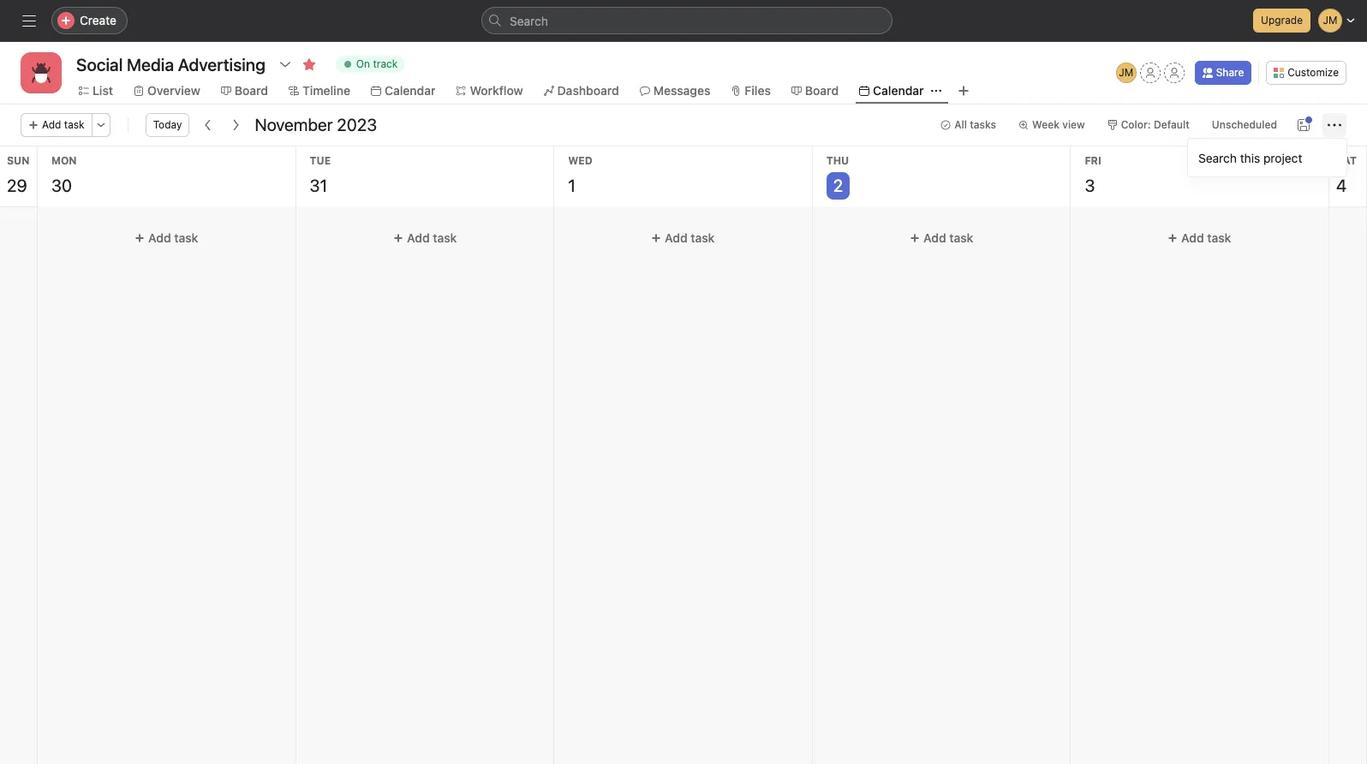 Task type: vqa. For each thing, say whether or not it's contained in the screenshot.
Files
yes



Task type: locate. For each thing, give the bounding box(es) containing it.
view
[[1063, 118, 1086, 131]]

add task button
[[21, 113, 92, 137], [45, 223, 288, 254], [303, 223, 547, 254], [562, 223, 805, 254], [820, 223, 1064, 254], [1078, 223, 1322, 254]]

1 horizontal spatial calendar
[[873, 83, 924, 98]]

show options image
[[278, 57, 292, 71]]

2 board from the left
[[806, 83, 839, 98]]

1 board from the left
[[235, 83, 268, 98]]

sun 29
[[7, 154, 30, 195]]

add tab image
[[957, 84, 971, 98]]

task
[[64, 118, 85, 131], [174, 231, 198, 245], [433, 231, 457, 245], [691, 231, 715, 245], [950, 231, 974, 245], [1208, 231, 1232, 245]]

2 board link from the left
[[792, 81, 839, 100]]

1 horizontal spatial board
[[806, 83, 839, 98]]

calendar link left tab actions icon
[[860, 81, 924, 100]]

overview link
[[134, 81, 200, 100]]

jm button
[[1116, 63, 1137, 83]]

1 horizontal spatial calendar link
[[860, 81, 924, 100]]

track
[[373, 57, 398, 70]]

add
[[42, 118, 61, 131], [148, 231, 171, 245], [407, 231, 430, 245], [665, 231, 688, 245], [924, 231, 947, 245], [1182, 231, 1205, 245]]

board right files
[[806, 83, 839, 98]]

wed 1
[[568, 154, 593, 195]]

week
[[1033, 118, 1060, 131]]

next week image
[[229, 118, 243, 132]]

3
[[1085, 176, 1096, 195]]

1
[[568, 176, 576, 195]]

create
[[80, 13, 117, 27]]

workflow
[[470, 83, 523, 98]]

0 horizontal spatial calendar link
[[371, 81, 436, 100]]

31
[[310, 176, 328, 195]]

board
[[235, 83, 268, 98], [806, 83, 839, 98]]

calendar
[[385, 83, 436, 98], [873, 83, 924, 98]]

color:
[[1122, 118, 1152, 131]]

fri 3
[[1085, 154, 1102, 195]]

color: default button
[[1100, 113, 1198, 137]]

2023
[[337, 115, 377, 135]]

customize
[[1288, 66, 1340, 79]]

sat
[[1337, 154, 1357, 167]]

search this project
[[1199, 150, 1303, 165]]

tue
[[310, 154, 331, 167]]

1 horizontal spatial board link
[[792, 81, 839, 100]]

wed
[[568, 154, 593, 167]]

board link right files
[[792, 81, 839, 100]]

tab actions image
[[931, 86, 942, 96]]

0 horizontal spatial board
[[235, 83, 268, 98]]

None text field
[[72, 49, 270, 80]]

mon 30
[[51, 154, 77, 195]]

week view button
[[1011, 113, 1093, 137]]

fri
[[1085, 154, 1102, 167]]

calendar left tab actions icon
[[873, 83, 924, 98]]

1 calendar link from the left
[[371, 81, 436, 100]]

calendar link
[[371, 81, 436, 100], [860, 81, 924, 100]]

board link
[[221, 81, 268, 100], [792, 81, 839, 100]]

board link up 'next week' icon
[[221, 81, 268, 100]]

unscheduled button
[[1205, 113, 1286, 137]]

on track button
[[328, 52, 412, 76]]

tasks
[[970, 118, 997, 131]]

thu 2
[[827, 154, 849, 195]]

0 horizontal spatial calendar
[[385, 83, 436, 98]]

calendar link down track
[[371, 81, 436, 100]]

save options image
[[1298, 118, 1311, 132]]

more actions image
[[1328, 118, 1342, 132]]

color: default
[[1122, 118, 1190, 131]]

share button
[[1195, 61, 1252, 85]]

today
[[153, 118, 182, 131]]

add task
[[42, 118, 85, 131], [148, 231, 198, 245], [407, 231, 457, 245], [665, 231, 715, 245], [924, 231, 974, 245], [1182, 231, 1232, 245]]

board up 'next week' icon
[[235, 83, 268, 98]]

sun
[[7, 154, 30, 167]]

all tasks button
[[933, 113, 1004, 137]]

on
[[356, 57, 370, 70]]

calendar down track
[[385, 83, 436, 98]]

customize button
[[1267, 61, 1347, 85]]

0 horizontal spatial board link
[[221, 81, 268, 100]]

unscheduled
[[1213, 118, 1278, 131]]

list link
[[79, 81, 113, 100]]

mon
[[51, 154, 77, 167]]



Task type: describe. For each thing, give the bounding box(es) containing it.
previous week image
[[202, 118, 215, 132]]

2
[[834, 176, 843, 195]]

expand sidebar image
[[22, 14, 36, 27]]

project
[[1264, 150, 1303, 165]]

all tasks
[[955, 118, 997, 131]]

2 calendar from the left
[[873, 83, 924, 98]]

29
[[7, 176, 27, 195]]

upgrade
[[1262, 14, 1304, 27]]

share
[[1217, 66, 1245, 79]]

messages
[[654, 83, 711, 98]]

Search tasks, projects, and more text field
[[482, 7, 893, 34]]

dashboard
[[558, 83, 619, 98]]

week view
[[1033, 118, 1086, 131]]

30
[[51, 176, 72, 195]]

default
[[1154, 118, 1190, 131]]

today button
[[145, 113, 190, 137]]

2 calendar link from the left
[[860, 81, 924, 100]]

1 calendar from the left
[[385, 83, 436, 98]]

sat 4
[[1337, 154, 1357, 195]]

all
[[955, 118, 968, 131]]

this
[[1241, 150, 1261, 165]]

timeline link
[[289, 81, 350, 100]]

upgrade button
[[1254, 9, 1311, 33]]

more actions image
[[96, 120, 106, 130]]

files
[[745, 83, 771, 98]]

thu
[[827, 154, 849, 167]]

create button
[[51, 7, 128, 34]]

jm
[[1119, 66, 1134, 79]]

4
[[1337, 176, 1347, 195]]

search this project link
[[1189, 142, 1347, 173]]

tue 31
[[310, 154, 331, 195]]

timeline
[[303, 83, 350, 98]]

november 2023
[[255, 115, 377, 135]]

search
[[1199, 150, 1237, 165]]

remove from starred image
[[302, 57, 316, 71]]

on track
[[356, 57, 398, 70]]

overview
[[147, 83, 200, 98]]

november
[[255, 115, 333, 135]]

messages link
[[640, 81, 711, 100]]

1 board link from the left
[[221, 81, 268, 100]]

dashboard link
[[544, 81, 619, 100]]

files link
[[731, 81, 771, 100]]

workflow link
[[456, 81, 523, 100]]

list
[[93, 83, 113, 98]]

bug image
[[31, 63, 51, 83]]



